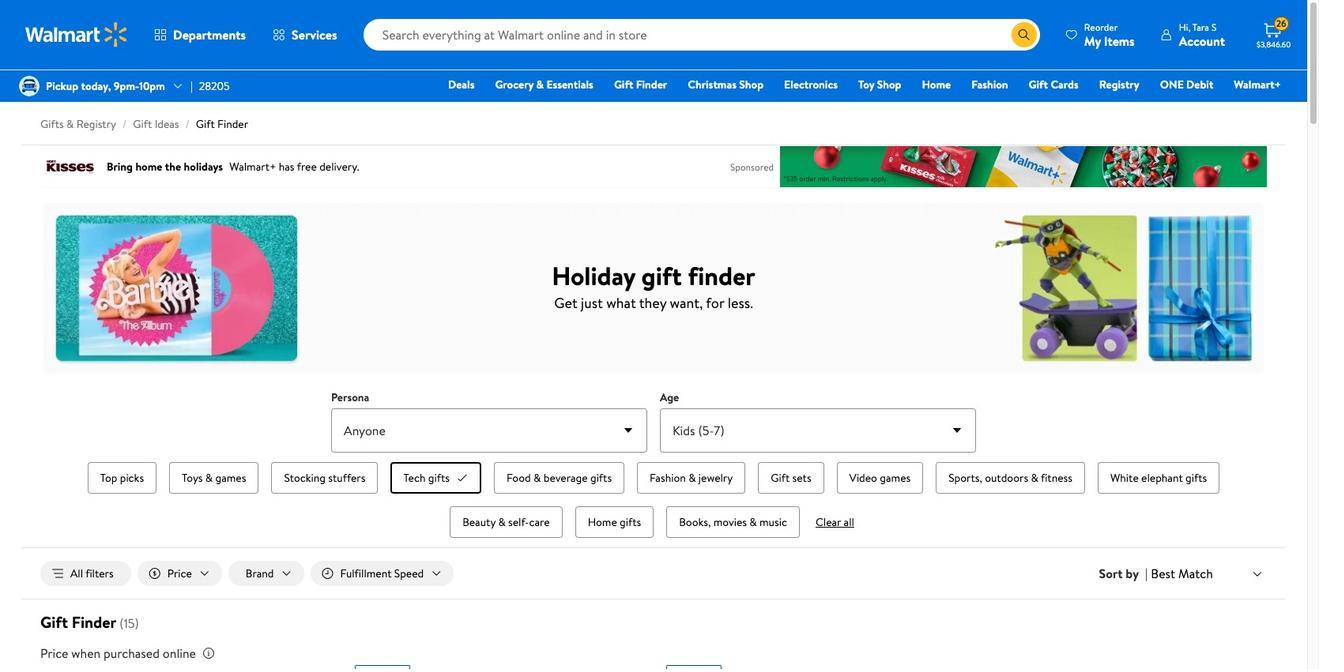Task type: locate. For each thing, give the bounding box(es) containing it.
home gifts list item
[[572, 504, 657, 542]]

/ left gift ideas link
[[123, 116, 127, 132]]

grocery & essentials
[[495, 77, 594, 93]]

gift cards link
[[1022, 76, 1086, 93]]

1 vertical spatial gift finder link
[[196, 116, 248, 132]]

0 vertical spatial home
[[922, 77, 951, 93]]

top picks button
[[88, 463, 157, 494]]

& left self-
[[498, 515, 506, 531]]

26
[[1277, 17, 1287, 30]]

gift finder link
[[607, 76, 675, 93], [196, 116, 248, 132]]

gifts right elephant
[[1186, 470, 1207, 486]]

sort by |
[[1099, 565, 1148, 583]]

legal information image
[[202, 648, 215, 660]]

finder left christmas
[[636, 77, 668, 93]]

fashion inside button
[[650, 470, 686, 486]]

beauty & self-care button
[[450, 507, 563, 538]]

price
[[167, 566, 192, 582], [40, 645, 68, 663]]

food & beverage gifts
[[507, 470, 612, 486]]

gift down "all filters" button
[[40, 612, 68, 633]]

beauty
[[463, 515, 496, 531]]

fashion right home link
[[972, 77, 1008, 93]]

home gifts
[[588, 515, 641, 531]]

gift
[[614, 77, 634, 93], [1029, 77, 1048, 93], [133, 116, 152, 132], [196, 116, 215, 132], [771, 470, 790, 486], [40, 612, 68, 633]]

& right toys
[[205, 470, 213, 486]]

 image
[[19, 76, 40, 96]]

0 horizontal spatial /
[[123, 116, 127, 132]]

| right by
[[1146, 565, 1148, 583]]

shop right christmas
[[739, 77, 764, 93]]

& left jewelry
[[689, 470, 696, 486]]

pickup today, 9pm-10pm
[[46, 78, 165, 94]]

& inside "button"
[[534, 470, 541, 486]]

0 horizontal spatial games
[[215, 470, 246, 486]]

/ right ideas
[[185, 116, 190, 132]]

sponsored
[[731, 160, 774, 174]]

2 / from the left
[[185, 116, 190, 132]]

less.
[[728, 293, 753, 313]]

books, movies & music button
[[667, 507, 800, 538]]

stocking
[[284, 470, 326, 486]]

home for home gifts
[[588, 515, 617, 531]]

games right toys
[[215, 470, 246, 486]]

gift finder link right essentials
[[607, 76, 675, 93]]

games right video
[[880, 470, 911, 486]]

0 vertical spatial fashion
[[972, 77, 1008, 93]]

Search search field
[[363, 19, 1040, 51]]

electronics link
[[777, 76, 845, 93]]

video
[[850, 470, 878, 486]]

deals link
[[441, 76, 482, 93]]

registry down today, at left
[[76, 116, 116, 132]]

all
[[844, 515, 855, 531]]

home down 'food & beverage gifts'
[[588, 515, 617, 531]]

stuffers
[[328, 470, 366, 486]]

holiday gift finder get just what they want, for less.
[[552, 258, 756, 313]]

toys
[[182, 470, 203, 486]]

one
[[1160, 77, 1184, 93]]

home left fashion link
[[922, 77, 951, 93]]

tech gifts button
[[391, 463, 481, 494]]

gift sets button
[[758, 463, 824, 494]]

2 games from the left
[[880, 470, 911, 486]]

gifts & registry / gift ideas / gift finder
[[40, 116, 248, 132]]

reorder
[[1085, 20, 1118, 34]]

0 vertical spatial gift finder link
[[607, 76, 675, 93]]

1 horizontal spatial games
[[880, 470, 911, 486]]

1 horizontal spatial fashion
[[972, 77, 1008, 93]]

white
[[1111, 470, 1139, 486]]

price for price
[[167, 566, 192, 582]]

today,
[[81, 78, 111, 94]]

elephant
[[1142, 470, 1183, 486]]

gift left cards
[[1029, 77, 1048, 93]]

sports, outdoors & fitness button
[[936, 463, 1085, 494]]

finder
[[636, 77, 668, 93], [218, 116, 248, 132], [72, 612, 116, 633]]

toys & games list item
[[166, 459, 262, 497]]

0 horizontal spatial registry
[[76, 116, 116, 132]]

beauty & self-care list item
[[447, 504, 566, 542]]

2 horizontal spatial finder
[[636, 77, 668, 93]]

gift right essentials
[[614, 77, 634, 93]]

christmas
[[688, 77, 737, 93]]

gift inside button
[[771, 470, 790, 486]]

gift for gift cards
[[1029, 77, 1048, 93]]

books, movies & music
[[679, 515, 787, 531]]

fashion & jewelry list item
[[634, 459, 749, 497]]

price for price when purchased online
[[40, 645, 68, 663]]

1 horizontal spatial shop
[[877, 77, 902, 93]]

0 horizontal spatial home
[[588, 515, 617, 531]]

white elephant gifts
[[1111, 470, 1207, 486]]

electronics
[[784, 77, 838, 93]]

fulfillment speed button
[[310, 561, 454, 587]]

1 horizontal spatial price
[[167, 566, 192, 582]]

s
[[1212, 20, 1217, 34]]

& right 'gifts'
[[66, 116, 74, 132]]

clear
[[816, 515, 841, 531]]

0 vertical spatial price
[[167, 566, 192, 582]]

& right grocery
[[536, 77, 544, 93]]

0 vertical spatial finder
[[636, 77, 668, 93]]

group
[[78, 459, 1229, 542]]

0 horizontal spatial shop
[[739, 77, 764, 93]]

gift down | 28205
[[196, 116, 215, 132]]

care
[[529, 515, 550, 531]]

1 horizontal spatial finder
[[218, 116, 248, 132]]

| inside sort and filter section element
[[1146, 565, 1148, 583]]

home inside button
[[588, 515, 617, 531]]

finder down 28205
[[218, 116, 248, 132]]

gift finder link down 28205
[[196, 116, 248, 132]]

stocking stuffers list item
[[268, 459, 381, 497]]

0 horizontal spatial finder
[[72, 612, 116, 633]]

grocery & essentials link
[[488, 76, 601, 93]]

fulfillment speed
[[340, 566, 424, 582]]

0 horizontal spatial fashion
[[650, 470, 686, 486]]

10pm
[[139, 78, 165, 94]]

holiday
[[552, 258, 636, 293]]

video games list item
[[834, 459, 927, 497]]

1 vertical spatial price
[[40, 645, 68, 663]]

gifts
[[40, 116, 64, 132]]

shop for christmas shop
[[739, 77, 764, 93]]

0 vertical spatial |
[[190, 78, 193, 94]]

1 vertical spatial finder
[[218, 116, 248, 132]]

gift finder (15)
[[40, 612, 139, 633]]

food & beverage gifts button
[[494, 463, 625, 494]]

2 shop from the left
[[877, 77, 902, 93]]

0 vertical spatial registry
[[1100, 77, 1140, 93]]

price button
[[137, 561, 222, 587]]

finder up when
[[72, 612, 116, 633]]

books,
[[679, 515, 711, 531]]

best match button
[[1148, 564, 1267, 585]]

pickup
[[46, 78, 78, 94]]

1 vertical spatial home
[[588, 515, 617, 531]]

gift cards
[[1029, 77, 1079, 93]]

holiday gift finder image
[[44, 203, 1264, 374]]

& for gifts & registry / gift ideas / gift finder
[[66, 116, 74, 132]]

2 vertical spatial finder
[[72, 612, 116, 633]]

tech gifts
[[404, 470, 450, 486]]

& for beauty & self-care
[[498, 515, 506, 531]]

gift sets list item
[[755, 459, 827, 497]]

| left 28205
[[190, 78, 193, 94]]

gift left the sets
[[771, 470, 790, 486]]

white elephant gifts button
[[1098, 463, 1220, 494]]

sort
[[1099, 565, 1123, 583]]

0 horizontal spatial price
[[40, 645, 68, 663]]

registry down items
[[1100, 77, 1140, 93]]

food & beverage gifts list item
[[491, 459, 628, 497]]

1 horizontal spatial /
[[185, 116, 190, 132]]

essentials
[[547, 77, 594, 93]]

shop right toy
[[877, 77, 902, 93]]

fashion
[[972, 77, 1008, 93], [650, 470, 686, 486]]

gifts right beverage on the left
[[591, 470, 612, 486]]

clear all button
[[810, 515, 861, 531]]

gift for gift finder (15)
[[40, 612, 68, 633]]

all
[[70, 566, 83, 582]]

1 vertical spatial fashion
[[650, 470, 686, 486]]

reorder my items
[[1085, 20, 1135, 49]]

purchased
[[104, 645, 160, 663]]

sports, outdoors & fitness
[[949, 470, 1073, 486]]

home
[[922, 77, 951, 93], [588, 515, 617, 531]]

& for toys & games
[[205, 470, 213, 486]]

fashion left jewelry
[[650, 470, 686, 486]]

beverage
[[544, 470, 588, 486]]

all filters button
[[40, 561, 131, 587]]

by
[[1126, 565, 1139, 583]]

/
[[123, 116, 127, 132], [185, 116, 190, 132]]

shop for toy shop
[[877, 77, 902, 93]]

1 vertical spatial |
[[1146, 565, 1148, 583]]

search icon image
[[1018, 28, 1031, 41]]

1 horizontal spatial home
[[922, 77, 951, 93]]

& right the food
[[534, 470, 541, 486]]

& left fitness
[[1031, 470, 1039, 486]]

music
[[760, 515, 787, 531]]

1 shop from the left
[[739, 77, 764, 93]]

Walmart Site-Wide search field
[[363, 19, 1040, 51]]

gifts inside button
[[1186, 470, 1207, 486]]

tara
[[1193, 20, 1210, 34]]

1 horizontal spatial |
[[1146, 565, 1148, 583]]

price inside dropdown button
[[167, 566, 192, 582]]



Task type: vqa. For each thing, say whether or not it's contained in the screenshot.
Gift Finder Finder
yes



Task type: describe. For each thing, give the bounding box(es) containing it.
filters
[[85, 566, 114, 582]]

sets
[[793, 470, 812, 486]]

sort and filter section element
[[21, 549, 1286, 599]]

home for home
[[922, 77, 951, 93]]

services
[[292, 26, 337, 43]]

sports, outdoors & fitness list item
[[933, 459, 1089, 497]]

0 horizontal spatial |
[[190, 78, 193, 94]]

top picks list item
[[84, 459, 160, 497]]

fashion link
[[965, 76, 1016, 93]]

toys & games
[[182, 470, 246, 486]]

9pm-
[[114, 78, 139, 94]]

fashion for fashion
[[972, 77, 1008, 93]]

gifts & registry link
[[40, 116, 116, 132]]

white elephant gifts list item
[[1095, 459, 1223, 497]]

fitness
[[1041, 470, 1073, 486]]

gift finder
[[614, 77, 668, 93]]

gifts inside "button"
[[591, 470, 612, 486]]

clear all
[[816, 515, 855, 531]]

& for fashion & jewelry
[[689, 470, 696, 486]]

one debit
[[1160, 77, 1214, 93]]

best match
[[1151, 565, 1214, 583]]

deals
[[448, 77, 475, 93]]

gifts right tech
[[428, 470, 450, 486]]

price when purchased online
[[40, 645, 196, 663]]

home gifts button
[[575, 507, 654, 538]]

age
[[660, 390, 679, 406]]

stocking stuffers
[[284, 470, 366, 486]]

top
[[100, 470, 117, 486]]

& left music
[[750, 515, 757, 531]]

gifts up sort and filter section element
[[620, 515, 641, 531]]

stocking stuffers button
[[271, 463, 378, 494]]

1 games from the left
[[215, 470, 246, 486]]

walmart image
[[25, 22, 128, 47]]

video games button
[[837, 463, 924, 494]]

toys & games button
[[169, 463, 259, 494]]

gift left ideas
[[133, 116, 152, 132]]

hi, tara s account
[[1179, 20, 1225, 49]]

movies
[[714, 515, 747, 531]]

christmas shop
[[688, 77, 764, 93]]

beauty & self-care
[[463, 515, 550, 531]]

registry link
[[1092, 76, 1147, 93]]

brand button
[[228, 561, 304, 587]]

online
[[163, 645, 196, 663]]

self-
[[508, 515, 529, 531]]

ideas
[[155, 116, 179, 132]]

match
[[1179, 565, 1214, 583]]

want,
[[670, 293, 703, 313]]

video games
[[850, 470, 911, 486]]

$3,846.60
[[1257, 39, 1291, 50]]

when
[[71, 645, 101, 663]]

gift ideas link
[[133, 116, 179, 132]]

1 horizontal spatial gift finder link
[[607, 76, 675, 93]]

1 / from the left
[[123, 116, 127, 132]]

tech
[[404, 470, 426, 486]]

walmart+ link
[[1227, 76, 1289, 93]]

finder for gift finder (15)
[[72, 612, 116, 633]]

books, movies & music list item
[[663, 504, 803, 542]]

get
[[554, 293, 578, 313]]

& for food & beverage gifts
[[534, 470, 541, 486]]

hi,
[[1179, 20, 1191, 34]]

jewelry
[[699, 470, 733, 486]]

sports,
[[949, 470, 983, 486]]

toy shop link
[[852, 76, 909, 93]]

fashion for fashion & jewelry
[[650, 470, 686, 486]]

home link
[[915, 76, 958, 93]]

group containing top picks
[[78, 459, 1229, 542]]

& for grocery & essentials
[[536, 77, 544, 93]]

gift
[[642, 258, 682, 293]]

they
[[639, 293, 667, 313]]

persona
[[331, 390, 369, 406]]

speed
[[394, 566, 424, 582]]

account
[[1179, 32, 1225, 49]]

my
[[1085, 32, 1101, 49]]

clear all list item
[[810, 504, 861, 542]]

services button
[[259, 16, 351, 54]]

one debit link
[[1153, 76, 1221, 93]]

finder for gift finder
[[636, 77, 668, 93]]

for
[[706, 293, 725, 313]]

fulfillment
[[340, 566, 392, 582]]

gift sets
[[771, 470, 812, 486]]

gift for gift finder
[[614, 77, 634, 93]]

0 horizontal spatial gift finder link
[[196, 116, 248, 132]]

all filters
[[70, 566, 114, 582]]

1 horizontal spatial registry
[[1100, 77, 1140, 93]]

top picks
[[100, 470, 144, 486]]

debit
[[1187, 77, 1214, 93]]

(15)
[[120, 615, 139, 633]]

tech gifts list item
[[388, 459, 485, 497]]

grocery
[[495, 77, 534, 93]]

picks
[[120, 470, 144, 486]]

cards
[[1051, 77, 1079, 93]]

best
[[1151, 565, 1176, 583]]

departments
[[173, 26, 246, 43]]

outdoors
[[985, 470, 1029, 486]]

toy
[[859, 77, 875, 93]]

gift for gift sets
[[771, 470, 790, 486]]

1 vertical spatial registry
[[76, 116, 116, 132]]

toy shop
[[859, 77, 902, 93]]

fashion & jewelry
[[650, 470, 733, 486]]

items
[[1104, 32, 1135, 49]]

walmart+
[[1234, 77, 1282, 93]]



